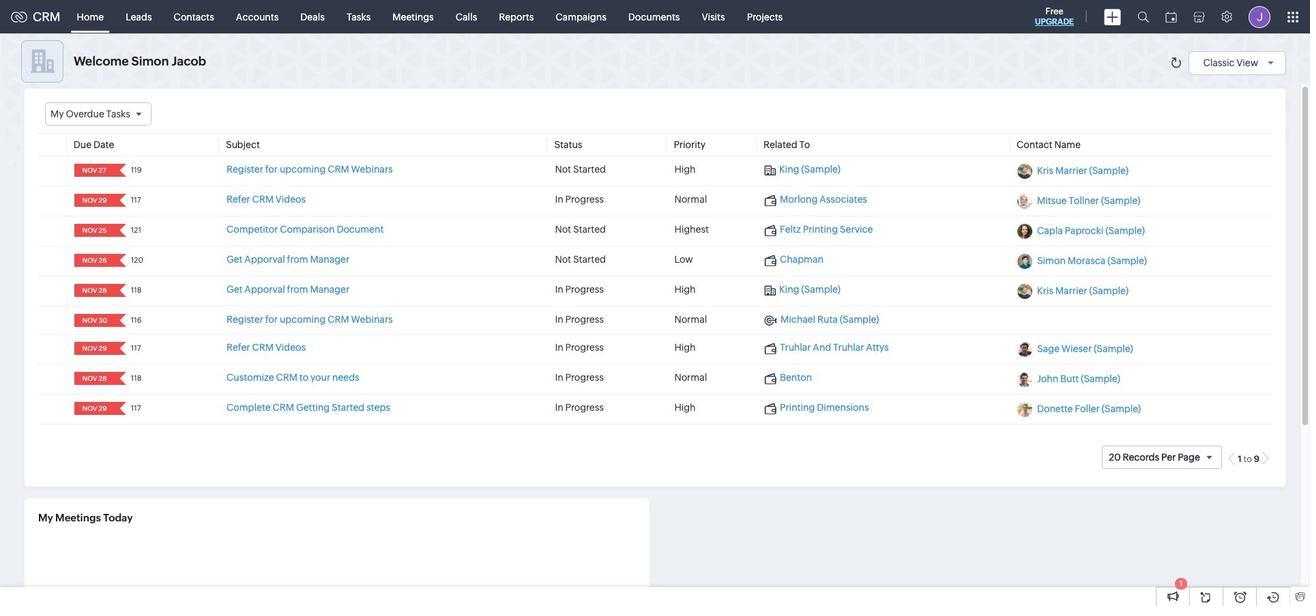 Task type: describe. For each thing, give the bounding box(es) containing it.
profile element
[[1241, 0, 1279, 33]]

create menu element
[[1096, 0, 1130, 33]]

create menu image
[[1104, 9, 1121, 25]]

calendar image
[[1166, 11, 1177, 22]]

profile image
[[1249, 6, 1271, 28]]



Task type: locate. For each thing, give the bounding box(es) containing it.
logo image
[[11, 11, 27, 22]]

search image
[[1138, 11, 1149, 23]]

search element
[[1130, 0, 1158, 33]]

None field
[[45, 102, 152, 126], [78, 164, 110, 177], [78, 194, 110, 207], [78, 224, 110, 237], [78, 254, 110, 267], [78, 284, 110, 297], [78, 314, 110, 327], [78, 342, 110, 355], [78, 372, 110, 385], [78, 402, 110, 415], [45, 102, 152, 126], [78, 164, 110, 177], [78, 194, 110, 207], [78, 224, 110, 237], [78, 254, 110, 267], [78, 284, 110, 297], [78, 314, 110, 327], [78, 342, 110, 355], [78, 372, 110, 385], [78, 402, 110, 415]]



Task type: vqa. For each thing, say whether or not it's contained in the screenshot.
Profile "element"
yes



